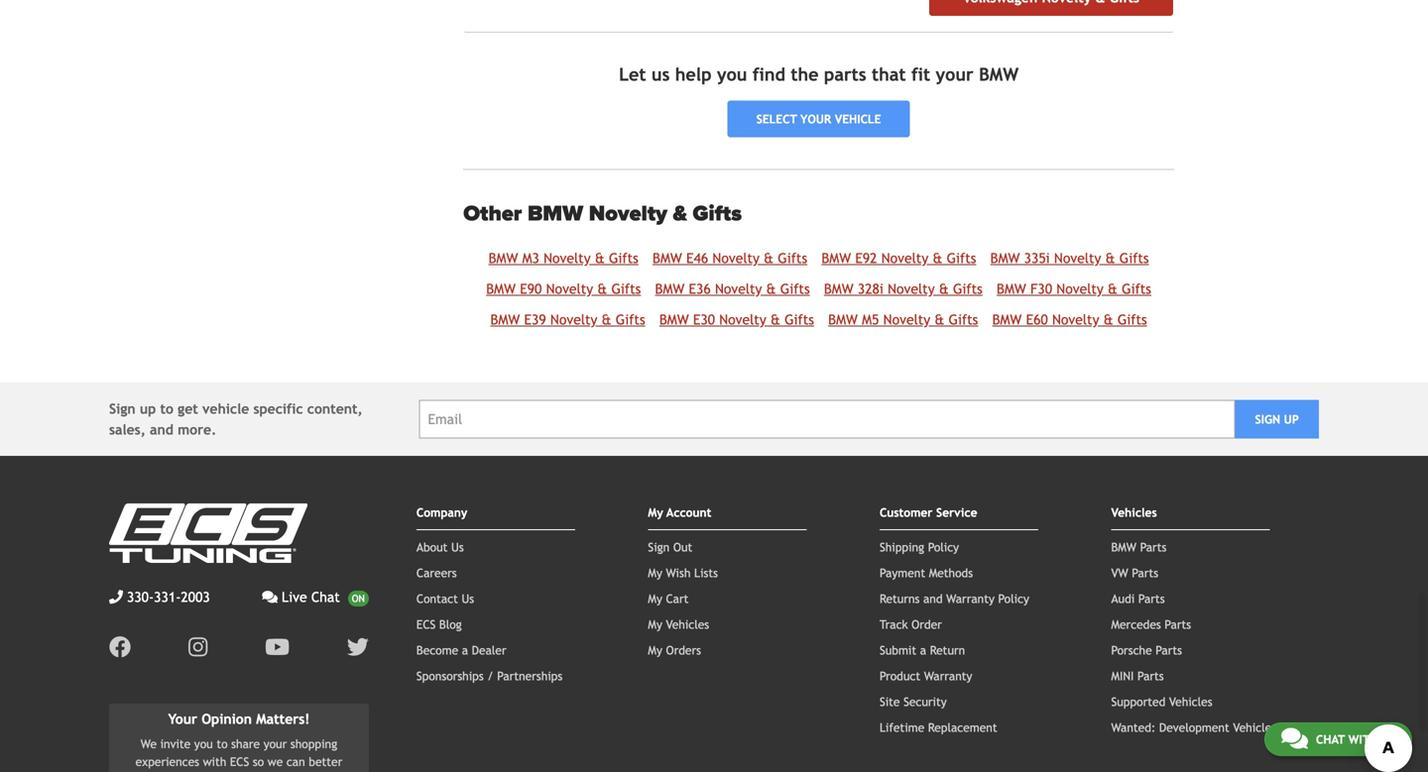Task type: vqa. For each thing, say whether or not it's contained in the screenshot.
Sign
yes



Task type: describe. For each thing, give the bounding box(es) containing it.
e30
[[693, 312, 715, 328]]

f30
[[1031, 281, 1052, 297]]

328i
[[858, 281, 884, 297]]

gifts for bmw e30 novelty & gifts
[[785, 312, 814, 328]]

& for bmw m3 novelty & gifts
[[595, 250, 605, 266]]

get
[[178, 401, 198, 417]]

novelty for f30
[[1057, 281, 1104, 297]]

up for sign up
[[1284, 412, 1299, 426]]

0 vertical spatial warranty
[[946, 592, 995, 606]]

my orders
[[648, 643, 701, 657]]

Email email field
[[419, 400, 1235, 439]]

gifts for bmw e36 novelty & gifts
[[780, 281, 810, 297]]

my vehicles link
[[648, 618, 709, 632]]

vehicle
[[202, 401, 249, 417]]

bmw for bmw e46 novelty & gifts
[[653, 250, 682, 266]]

your opinion matters!
[[168, 711, 310, 727]]

m5
[[862, 312, 879, 328]]

live chat
[[282, 589, 340, 605]]

my wish lists link
[[648, 566, 718, 580]]

331-
[[154, 589, 181, 605]]

matters!
[[256, 711, 310, 727]]

we
[[141, 737, 157, 751]]

sign for sign out
[[648, 540, 670, 554]]

facebook logo image
[[109, 637, 131, 658]]

find
[[753, 64, 785, 85]]

lifetime
[[880, 721, 924, 735]]

help
[[675, 64, 712, 85]]

e46
[[686, 250, 708, 266]]

bmw e39 novelty & gifts link
[[490, 312, 645, 328]]

lists
[[694, 566, 718, 580]]

experiences
[[136, 755, 199, 769]]

vehicles up orders
[[666, 618, 709, 632]]

bmw for bmw parts
[[1111, 540, 1137, 554]]

comments image
[[1281, 727, 1308, 751]]

mini
[[1111, 669, 1134, 683]]

mini parts link
[[1111, 669, 1164, 683]]

gifts for bmw m3 novelty & gifts
[[609, 250, 639, 266]]

track
[[880, 618, 908, 632]]

gifts for bmw e39 novelty & gifts
[[616, 312, 645, 328]]

returns and warranty policy
[[880, 592, 1029, 606]]

track order
[[880, 618, 942, 632]]

site security link
[[880, 695, 947, 709]]

& for bmw e60 novelty & gifts
[[1104, 312, 1113, 328]]

& for bmw f30 novelty & gifts
[[1108, 281, 1118, 297]]

you inside we invite you to share your shopping experiences with ecs so we can bette
[[194, 737, 213, 751]]

& for bmw 335i novelty & gifts
[[1106, 250, 1115, 266]]

gifts for bmw e60 novelty & gifts
[[1118, 312, 1147, 328]]

e92
[[855, 250, 877, 266]]

lifetime replacement
[[880, 721, 997, 735]]

a for submit
[[920, 643, 926, 657]]

bmw f30 novelty & gifts
[[997, 281, 1151, 297]]

parts for vw parts
[[1132, 566, 1159, 580]]

development
[[1159, 721, 1230, 735]]

your inside we invite you to share your shopping experiences with ecs so we can bette
[[264, 737, 287, 751]]

my wish lists
[[648, 566, 718, 580]]

my account
[[648, 506, 711, 519]]

1 vertical spatial warranty
[[924, 669, 972, 683]]

that
[[872, 64, 906, 85]]

about us link
[[416, 540, 464, 554]]

and inside sign up to get vehicle specific content, sales, and more.
[[150, 422, 173, 438]]

novelty for e39
[[550, 312, 598, 328]]

with inside we invite you to share your shopping experiences with ecs so we can bette
[[203, 755, 226, 769]]

gifts for bmw f30 novelty & gifts
[[1122, 281, 1151, 297]]

we
[[268, 755, 283, 769]]

shopping
[[290, 737, 337, 751]]

porsche
[[1111, 643, 1152, 657]]

live chat link
[[262, 587, 369, 608]]

gifts for bmw m5 novelty & gifts
[[949, 312, 978, 328]]

1 horizontal spatial chat
[[1316, 733, 1345, 747]]

bmw for bmw e92 novelty & gifts
[[822, 250, 851, 266]]

& for other bmw novelty & gifts
[[673, 201, 687, 227]]

sign out link
[[648, 540, 693, 554]]

330-331-2003
[[127, 589, 210, 605]]

bmw up bmw m3 novelty & gifts link
[[528, 201, 583, 227]]

novelty for m5
[[883, 312, 931, 328]]

service
[[936, 506, 977, 519]]

bmw for bmw 335i novelty & gifts
[[990, 250, 1020, 266]]

2 vertical spatial us
[[1381, 733, 1395, 747]]

& for bmw e90 novelty & gifts
[[597, 281, 607, 297]]

mercedes
[[1111, 618, 1161, 632]]

submit
[[880, 643, 917, 657]]

so
[[253, 755, 264, 769]]

return
[[930, 643, 965, 657]]

& for bmw e92 novelty & gifts
[[933, 250, 943, 266]]

shipping
[[880, 540, 924, 554]]

fit
[[911, 64, 930, 85]]

my for my cart
[[648, 592, 662, 606]]

novelty for e46
[[713, 250, 760, 266]]

contact us link
[[416, 592, 474, 606]]

supported vehicles
[[1111, 695, 1213, 709]]

gifts for bmw e92 novelty & gifts
[[947, 250, 976, 266]]

my vehicles
[[648, 618, 709, 632]]

0 horizontal spatial chat
[[311, 589, 340, 605]]

bmw e90 novelty & gifts link
[[486, 281, 641, 297]]

/
[[487, 669, 494, 683]]

let
[[619, 64, 646, 85]]

your
[[168, 711, 197, 727]]

ecs tuning image
[[109, 504, 307, 563]]

1 horizontal spatial you
[[717, 64, 747, 85]]

us for contact us
[[462, 592, 474, 606]]

novelty for e60
[[1052, 312, 1099, 328]]

mercedes parts link
[[1111, 618, 1191, 632]]

parts for mini parts
[[1138, 669, 1164, 683]]

bmw m5 novelty & gifts link
[[828, 312, 978, 328]]

become a dealer link
[[416, 643, 506, 657]]

bmw for bmw m3 novelty & gifts
[[489, 250, 518, 266]]

can
[[286, 755, 305, 769]]

my for my account
[[648, 506, 663, 519]]

vehicle
[[835, 112, 881, 126]]

0 vertical spatial policy
[[928, 540, 959, 554]]

become a dealer
[[416, 643, 506, 657]]

up for sign up to get vehicle specific content, sales, and more.
[[140, 401, 156, 417]]

bmw for bmw 328i novelty & gifts
[[824, 281, 854, 297]]

gifts for bmw 335i novelty & gifts
[[1120, 250, 1149, 266]]

gifts for bmw e90 novelty & gifts
[[611, 281, 641, 297]]

product warranty link
[[880, 669, 972, 683]]

other bmw novelty & gifts
[[463, 201, 742, 227]]

parts for bmw parts
[[1140, 540, 1167, 554]]

bmw for bmw e39 novelty & gifts
[[490, 312, 520, 328]]

parts
[[824, 64, 866, 85]]

site security
[[880, 695, 947, 709]]

careers link
[[416, 566, 457, 580]]

1 vertical spatial and
[[923, 592, 943, 606]]



Task type: locate. For each thing, give the bounding box(es) containing it.
1 vertical spatial you
[[194, 737, 213, 751]]

us right about
[[451, 540, 464, 554]]

novelty for e90
[[546, 281, 593, 297]]

0 horizontal spatial your
[[264, 737, 287, 751]]

a left dealer
[[462, 643, 468, 657]]

novelty down bmw e36 novelty & gifts
[[719, 312, 766, 328]]

parts down mercedes parts in the right bottom of the page
[[1156, 643, 1182, 657]]

content,
[[307, 401, 363, 417]]

gifts up bmw 328i novelty & gifts link
[[947, 250, 976, 266]]

shipping policy link
[[880, 540, 959, 554]]

with left "so"
[[203, 755, 226, 769]]

gifts up bmw e36 novelty & gifts
[[778, 250, 807, 266]]

bmw right fit
[[979, 64, 1019, 85]]

parts down porsche parts link
[[1138, 669, 1164, 683]]

novelty up bmw e90 novelty & gifts link
[[544, 250, 591, 266]]

& for bmw e46 novelty & gifts
[[764, 250, 774, 266]]

& for bmw e36 novelty & gifts
[[766, 281, 776, 297]]

bmw e36 novelty & gifts link
[[655, 281, 810, 297]]

bmw for bmw e30 novelty & gifts
[[659, 312, 689, 328]]

vw
[[1111, 566, 1128, 580]]

2 vertical spatial your
[[264, 737, 287, 751]]

select
[[756, 112, 797, 126]]

1 vertical spatial your
[[800, 112, 831, 126]]

novelty for e36
[[715, 281, 762, 297]]

& for bmw 328i novelty & gifts
[[939, 281, 949, 297]]

sign up button
[[1235, 400, 1319, 439]]

with
[[1348, 733, 1378, 747], [203, 755, 226, 769]]

bmw for bmw m5 novelty & gifts
[[828, 312, 858, 328]]

bmw for bmw e36 novelty & gifts
[[655, 281, 685, 297]]

novelty for m3
[[544, 250, 591, 266]]

bmw 335i novelty & gifts link
[[990, 250, 1149, 266]]

&
[[673, 201, 687, 227], [595, 250, 605, 266], [764, 250, 774, 266], [933, 250, 943, 266], [1106, 250, 1115, 266], [597, 281, 607, 297], [766, 281, 776, 297], [939, 281, 949, 297], [1108, 281, 1118, 297], [602, 312, 612, 328], [771, 312, 780, 328], [935, 312, 944, 328], [1104, 312, 1113, 328]]

0 horizontal spatial you
[[194, 737, 213, 751]]

out
[[673, 540, 693, 554]]

comments image
[[262, 590, 278, 604]]

blog
[[439, 618, 462, 632]]

1 horizontal spatial and
[[923, 592, 943, 606]]

you
[[717, 64, 747, 85], [194, 737, 213, 751]]

parts for mercedes parts
[[1165, 618, 1191, 632]]

to inside we invite you to share your shopping experiences with ecs so we can bette
[[217, 737, 228, 751]]

1 horizontal spatial with
[[1348, 733, 1378, 747]]

novelty for 335i
[[1054, 250, 1101, 266]]

bmw left "e36"
[[655, 281, 685, 297]]

& up bmw 328i novelty & gifts link
[[933, 250, 943, 266]]

bmw e92 novelty & gifts
[[822, 250, 976, 266]]

& for bmw m5 novelty & gifts
[[935, 312, 944, 328]]

vehicles left comments image
[[1233, 721, 1276, 735]]

company
[[416, 506, 467, 519]]

e36
[[689, 281, 711, 297]]

my left orders
[[648, 643, 662, 657]]

1 a from the left
[[462, 643, 468, 657]]

e39
[[524, 312, 546, 328]]

bmw left e46
[[653, 250, 682, 266]]

porsche parts link
[[1111, 643, 1182, 657]]

1 horizontal spatial sign
[[648, 540, 670, 554]]

sign for sign up to get vehicle specific content, sales, and more.
[[109, 401, 136, 417]]

3 my from the top
[[648, 592, 662, 606]]

novelty up bmw f30 novelty & gifts link
[[1054, 250, 1101, 266]]

0 horizontal spatial sign
[[109, 401, 136, 417]]

security
[[904, 695, 947, 709]]

bmw e60 novelty & gifts
[[992, 312, 1147, 328]]

customer service
[[880, 506, 977, 519]]

1 horizontal spatial ecs
[[416, 618, 436, 632]]

1 vertical spatial policy
[[998, 592, 1029, 606]]

parts up vw parts
[[1140, 540, 1167, 554]]

contact
[[416, 592, 458, 606]]

1 vertical spatial with
[[203, 755, 226, 769]]

& down bmw 328i novelty & gifts
[[935, 312, 944, 328]]

warranty down methods
[[946, 592, 995, 606]]

my for my vehicles
[[648, 618, 662, 632]]

my cart
[[648, 592, 689, 606]]

bmw left 335i at the top right of page
[[990, 250, 1020, 266]]

about us
[[416, 540, 464, 554]]

bmw
[[979, 64, 1019, 85], [528, 201, 583, 227], [489, 250, 518, 266], [653, 250, 682, 266], [822, 250, 851, 266], [990, 250, 1020, 266], [486, 281, 516, 297], [655, 281, 685, 297], [824, 281, 854, 297], [997, 281, 1026, 297], [490, 312, 520, 328], [659, 312, 689, 328], [828, 312, 858, 328], [992, 312, 1022, 328], [1111, 540, 1137, 554]]

& for bmw e30 novelty & gifts
[[771, 312, 780, 328]]

ecs left "so"
[[230, 755, 249, 769]]

& up bmw e30 novelty & gifts link
[[766, 281, 776, 297]]

ecs inside we invite you to share your shopping experiences with ecs so we can bette
[[230, 755, 249, 769]]

& up e46
[[673, 201, 687, 227]]

0 horizontal spatial with
[[203, 755, 226, 769]]

bmw m3 novelty & gifts
[[489, 250, 639, 266]]

gifts for bmw 328i novelty & gifts
[[953, 281, 983, 297]]

parts right "vw" on the bottom right
[[1132, 566, 1159, 580]]

novelty down bmw 328i novelty & gifts link
[[883, 312, 931, 328]]

bmw left "e39"
[[490, 312, 520, 328]]

and right the sales,
[[150, 422, 173, 438]]

let us help you find the parts that fit your     bmw
[[619, 64, 1019, 85]]

sign for sign up
[[1255, 412, 1280, 426]]

methods
[[929, 566, 973, 580]]

0 vertical spatial chat
[[311, 589, 340, 605]]

1 horizontal spatial your
[[800, 112, 831, 126]]

& up bmw f30 novelty & gifts link
[[1106, 250, 1115, 266]]

0 vertical spatial with
[[1348, 733, 1378, 747]]

vehicles up wanted: development vehicles
[[1169, 695, 1213, 709]]

bmw e60 novelty & gifts link
[[992, 312, 1147, 328]]

gifts up bmw e39 novelty & gifts link
[[611, 281, 641, 297]]

ecs left blog
[[416, 618, 436, 632]]

bmw left m5
[[828, 312, 858, 328]]

partnerships
[[497, 669, 563, 683]]

& down bmw f30 novelty & gifts link
[[1104, 312, 1113, 328]]

chat with us link
[[1264, 723, 1412, 757]]

0 vertical spatial ecs
[[416, 618, 436, 632]]

my for my wish lists
[[648, 566, 662, 580]]

novelty down bmw f30 novelty & gifts link
[[1052, 312, 1099, 328]]

bmw e46 novelty & gifts link
[[653, 250, 807, 266]]

vehicles up bmw parts
[[1111, 506, 1157, 519]]

parts for porsche parts
[[1156, 643, 1182, 657]]

& for bmw e39 novelty & gifts
[[602, 312, 612, 328]]

1 vertical spatial to
[[217, 737, 228, 751]]

0 horizontal spatial to
[[160, 401, 174, 417]]

vw parts link
[[1111, 566, 1159, 580]]

select your vehicle
[[756, 112, 881, 126]]

2 horizontal spatial sign
[[1255, 412, 1280, 426]]

novelty for 328i
[[888, 281, 935, 297]]

bmw left "e60"
[[992, 312, 1022, 328]]

you left "find"
[[717, 64, 747, 85]]

bmw left m3
[[489, 250, 518, 266]]

bmw left e30
[[659, 312, 689, 328]]

specific
[[253, 401, 303, 417]]

porsche parts
[[1111, 643, 1182, 657]]

0 vertical spatial us
[[451, 540, 464, 554]]

bmw for bmw e90 novelty & gifts
[[486, 281, 516, 297]]

you right invite
[[194, 737, 213, 751]]

phone image
[[109, 590, 123, 604]]

a
[[462, 643, 468, 657], [920, 643, 926, 657]]

and up order
[[923, 592, 943, 606]]

1 horizontal spatial up
[[1284, 412, 1299, 426]]

bmw 335i novelty & gifts
[[990, 250, 1149, 266]]

chat right comments image
[[1316, 733, 1345, 747]]

to inside sign up to get vehicle specific content, sales, and more.
[[160, 401, 174, 417]]

my for my orders
[[648, 643, 662, 657]]

novelty for e30
[[719, 312, 766, 328]]

novelty up bmw m5 novelty & gifts
[[888, 281, 935, 297]]

bmw for bmw e60 novelty & gifts
[[992, 312, 1022, 328]]

330-331-2003 link
[[109, 587, 210, 608]]

novelty up bmw e39 novelty & gifts link
[[546, 281, 593, 297]]

parts up mercedes parts in the right bottom of the page
[[1138, 592, 1165, 606]]

0 vertical spatial your
[[936, 64, 974, 85]]

bmw left e90
[[486, 281, 516, 297]]

my left wish
[[648, 566, 662, 580]]

youtube logo image
[[265, 637, 290, 658]]

up
[[140, 401, 156, 417], [1284, 412, 1299, 426]]

gifts up bmw e46 novelty & gifts 'link'
[[693, 201, 742, 227]]

2 horizontal spatial your
[[936, 64, 974, 85]]

1 horizontal spatial to
[[217, 737, 228, 751]]

sign up to get vehicle specific content, sales, and more.
[[109, 401, 363, 438]]

1 vertical spatial ecs
[[230, 755, 249, 769]]

& down bmw e90 novelty & gifts
[[602, 312, 612, 328]]

parts for audi parts
[[1138, 592, 1165, 606]]

gifts up bmw e30 novelty & gifts link
[[780, 281, 810, 297]]

account
[[667, 506, 711, 519]]

bmw e46 novelty & gifts
[[653, 250, 807, 266]]

2 a from the left
[[920, 643, 926, 657]]

us right contact
[[462, 592, 474, 606]]

0 horizontal spatial policy
[[928, 540, 959, 554]]

1 horizontal spatial a
[[920, 643, 926, 657]]

up inside sign up to get vehicle specific content, sales, and more.
[[140, 401, 156, 417]]

bmw left the e92
[[822, 250, 851, 266]]

wanted: development vehicles
[[1111, 721, 1276, 735]]

bmw 328i novelty & gifts
[[824, 281, 983, 297]]

novelty for bmw
[[589, 201, 667, 227]]

order
[[912, 618, 942, 632]]

novelty up bmw m3 novelty & gifts link
[[589, 201, 667, 227]]

0 horizontal spatial and
[[150, 422, 173, 438]]

payment methods
[[880, 566, 973, 580]]

& down bmw e36 novelty & gifts link
[[771, 312, 780, 328]]

0 horizontal spatial a
[[462, 643, 468, 657]]

4 my from the top
[[648, 618, 662, 632]]

gifts left m5
[[785, 312, 814, 328]]

2 my from the top
[[648, 566, 662, 580]]

a for become
[[462, 643, 468, 657]]

1 my from the top
[[648, 506, 663, 519]]

gifts up bmw f30 novelty & gifts link
[[1120, 250, 1149, 266]]

your right select
[[800, 112, 831, 126]]

other
[[463, 201, 522, 227]]

m3
[[522, 250, 539, 266]]

select your vehicle button
[[728, 101, 910, 137]]

1 horizontal spatial policy
[[998, 592, 1029, 606]]

bmw left 328i
[[824, 281, 854, 297]]

gifts down bmw 328i novelty & gifts link
[[949, 312, 978, 328]]

& down bmw 335i novelty & gifts link
[[1108, 281, 1118, 297]]

gifts down bmw e90 novelty & gifts link
[[616, 312, 645, 328]]

5 my from the top
[[648, 643, 662, 657]]

2003
[[181, 589, 210, 605]]

gifts down bmw f30 novelty & gifts
[[1118, 312, 1147, 328]]

supported
[[1111, 695, 1166, 709]]

0 horizontal spatial up
[[140, 401, 156, 417]]

ecs blog
[[416, 618, 462, 632]]

my left the account
[[648, 506, 663, 519]]

& up bmw m5 novelty & gifts
[[939, 281, 949, 297]]

the
[[791, 64, 819, 85]]

0 vertical spatial you
[[717, 64, 747, 85]]

0 vertical spatial to
[[160, 401, 174, 417]]

audi parts
[[1111, 592, 1165, 606]]

a left return
[[920, 643, 926, 657]]

1 vertical spatial us
[[462, 592, 474, 606]]

audi
[[1111, 592, 1135, 606]]

sponsorships / partnerships link
[[416, 669, 563, 683]]

twitter logo image
[[347, 637, 369, 658]]

with right comments image
[[1348, 733, 1378, 747]]

bmw m3 novelty & gifts link
[[489, 250, 639, 266]]

bmw e39 novelty & gifts
[[490, 312, 645, 328]]

novelty down bmw 335i novelty & gifts link
[[1057, 281, 1104, 297]]

330-
[[127, 589, 154, 605]]

gifts up bmw m5 novelty & gifts
[[953, 281, 983, 297]]

wanted: development vehicles link
[[1111, 721, 1276, 735]]

submit a return link
[[880, 643, 965, 657]]

my left cart
[[648, 592, 662, 606]]

my cart link
[[648, 592, 689, 606]]

gifts down bmw 335i novelty & gifts link
[[1122, 281, 1151, 297]]

orders
[[666, 643, 701, 657]]

bmw for bmw f30 novelty & gifts
[[997, 281, 1026, 297]]

us right comments image
[[1381, 733, 1395, 747]]

chat right live on the left of page
[[311, 589, 340, 605]]

novelty up bmw 328i novelty & gifts link
[[881, 250, 929, 266]]

your right fit
[[936, 64, 974, 85]]

& up the bmw e39 novelty & gifts
[[597, 281, 607, 297]]

your up we
[[264, 737, 287, 751]]

gifts for other bmw novelty & gifts
[[693, 201, 742, 227]]

bmw up "vw" on the bottom right
[[1111, 540, 1137, 554]]

up inside button
[[1284, 412, 1299, 426]]

1 vertical spatial chat
[[1316, 733, 1345, 747]]

novelty up bmw e30 novelty & gifts link
[[715, 281, 762, 297]]

returns and warranty policy link
[[880, 592, 1029, 606]]

your inside button
[[800, 112, 831, 126]]

ecs blog link
[[416, 618, 462, 632]]

shipping policy
[[880, 540, 959, 554]]

cart
[[666, 592, 689, 606]]

gifts for bmw e46 novelty & gifts
[[778, 250, 807, 266]]

sign inside button
[[1255, 412, 1280, 426]]

more.
[[178, 422, 216, 438]]

my down my cart link
[[648, 618, 662, 632]]

bmw 328i novelty & gifts link
[[824, 281, 983, 297]]

instagram logo image
[[188, 637, 208, 658]]

bmw left f30
[[997, 281, 1026, 297]]

payment
[[880, 566, 925, 580]]

novelty up bmw e36 novelty & gifts
[[713, 250, 760, 266]]

us for about us
[[451, 540, 464, 554]]

to left get
[[160, 401, 174, 417]]

0 horizontal spatial ecs
[[230, 755, 249, 769]]

contact us
[[416, 592, 474, 606]]

bmw e92 novelty & gifts link
[[822, 250, 976, 266]]

novelty for e92
[[881, 250, 929, 266]]

sign inside sign up to get vehicle specific content, sales, and more.
[[109, 401, 136, 417]]

0 vertical spatial and
[[150, 422, 173, 438]]

novelty down bmw e90 novelty & gifts
[[550, 312, 598, 328]]

to
[[160, 401, 174, 417], [217, 737, 228, 751]]

customer
[[880, 506, 933, 519]]

& up bmw e36 novelty & gifts link
[[764, 250, 774, 266]]

warranty down return
[[924, 669, 972, 683]]

parts up porsche parts
[[1165, 618, 1191, 632]]

audi parts link
[[1111, 592, 1165, 606]]

gifts down other bmw novelty & gifts
[[609, 250, 639, 266]]

to left share
[[217, 737, 228, 751]]

track order link
[[880, 618, 942, 632]]

bmw e36 novelty & gifts
[[655, 281, 810, 297]]

& down other bmw novelty & gifts
[[595, 250, 605, 266]]



